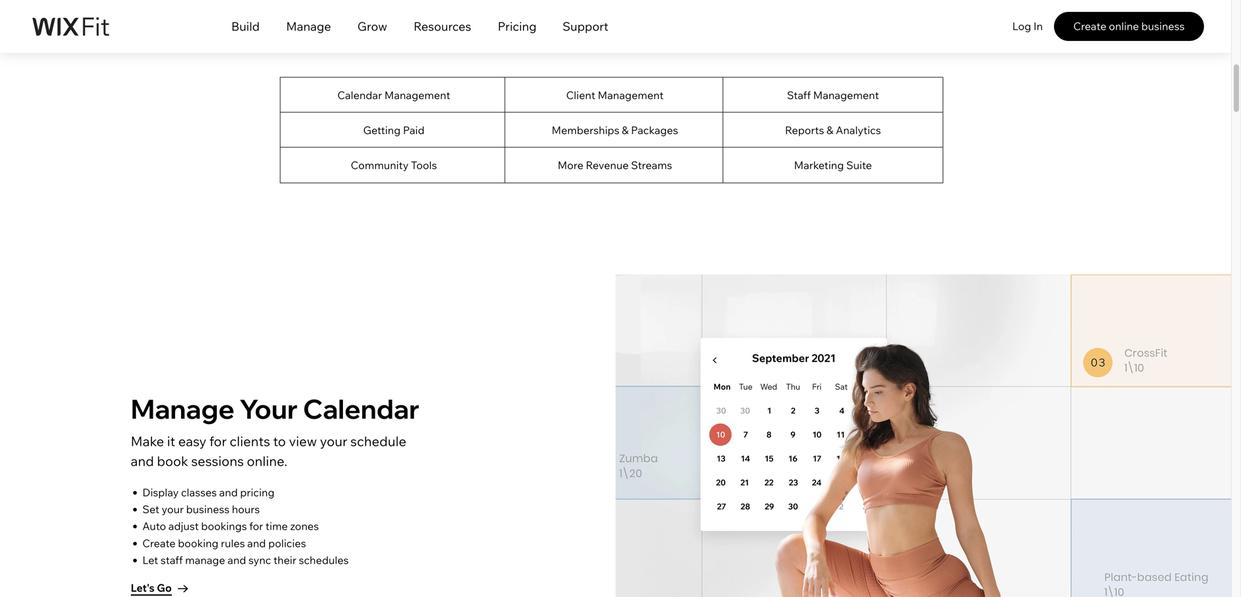 Task type: locate. For each thing, give the bounding box(es) containing it.
1 horizontal spatial &
[[827, 123, 834, 137]]

0 horizontal spatial management
[[385, 88, 450, 102]]

create down auto at the left of the page
[[142, 537, 176, 550]]

your right the view
[[320, 433, 348, 450]]

0 vertical spatial manage
[[286, 19, 331, 34]]

more
[[558, 159, 584, 172]]

0 horizontal spatial business
[[186, 503, 230, 516]]

1 horizontal spatial management
[[598, 88, 664, 102]]

for down hours
[[249, 520, 263, 533]]

site element
[[218, 16, 621, 46]]

view
[[289, 433, 317, 450]]

staff management
[[787, 88, 879, 102]]

clients
[[230, 433, 270, 450]]

booking
[[178, 537, 219, 550]]

create left online
[[1074, 20, 1107, 33]]

manage your calendar
[[131, 392, 420, 426]]

management up the memberships & packages
[[598, 88, 664, 102]]

streams
[[631, 159, 672, 172]]

2 & from the left
[[827, 123, 834, 137]]

3 management from the left
[[813, 88, 879, 102]]

0 horizontal spatial manage
[[131, 392, 235, 426]]

1 horizontal spatial your
[[320, 433, 348, 450]]

0 vertical spatial business
[[1142, 20, 1185, 33]]

1 vertical spatial business
[[186, 503, 230, 516]]

paid
[[403, 123, 425, 137]]

2 horizontal spatial management
[[813, 88, 879, 102]]

it
[[167, 433, 175, 450]]

manage inside site element
[[286, 19, 331, 34]]

and down make
[[131, 453, 154, 470]]

more revenue streams
[[558, 159, 672, 172]]

calendar inside calendar management link
[[338, 88, 382, 102]]

getting paid link
[[280, 112, 508, 148]]

create
[[1074, 20, 1107, 33], [142, 537, 176, 550]]

manage up the "easy"
[[131, 392, 235, 426]]

1 horizontal spatial business
[[1142, 20, 1185, 33]]

bookings
[[201, 520, 247, 533]]

display classes and pricing set your business hours auto adjust bookings for time zones create booking rules and policies let staff manage and sync their schedules
[[142, 486, 349, 567]]

let's
[[131, 582, 155, 595]]

community tools link
[[280, 147, 508, 183]]

0 horizontal spatial &
[[622, 123, 629, 137]]

1 vertical spatial for
[[249, 520, 263, 533]]

calendar
[[338, 88, 382, 102], [303, 392, 420, 426]]

0 horizontal spatial your
[[162, 503, 184, 516]]

pricing
[[240, 486, 275, 499]]

your
[[320, 433, 348, 450], [162, 503, 184, 516]]

community
[[351, 159, 409, 172]]

client
[[566, 88, 596, 102]]

1 horizontal spatial for
[[249, 520, 263, 533]]

manage for manage your calendar
[[131, 392, 235, 426]]

management up paid
[[385, 88, 450, 102]]

create online business
[[1074, 20, 1185, 33]]

create online business link
[[1054, 12, 1204, 41]]

and
[[131, 453, 154, 470], [219, 486, 238, 499], [247, 537, 266, 550], [228, 554, 246, 567]]

auto
[[142, 520, 166, 533]]

0 vertical spatial create
[[1074, 20, 1107, 33]]

build
[[231, 19, 260, 34]]

1 & from the left
[[622, 123, 629, 137]]

1 vertical spatial your
[[162, 503, 184, 516]]

memberships
[[552, 123, 620, 137]]

zones
[[290, 520, 319, 533]]

your up adjust
[[162, 503, 184, 516]]

business inside display classes and pricing set your business hours auto adjust bookings for time zones create booking rules and policies let staff manage and sync their schedules
[[186, 503, 230, 516]]

1 horizontal spatial create
[[1074, 20, 1107, 33]]

marketing suite link
[[723, 147, 944, 183]]

policies
[[268, 537, 306, 550]]

pricing
[[498, 19, 537, 34]]

let's go link
[[131, 580, 188, 598]]

1 horizontal spatial manage
[[286, 19, 331, 34]]

business right online
[[1142, 20, 1185, 33]]

& left 'packages'
[[622, 123, 629, 137]]

0 horizontal spatial for
[[209, 433, 227, 450]]

0 vertical spatial calendar
[[338, 88, 382, 102]]

client management
[[566, 88, 664, 102]]

& inside "link"
[[622, 123, 629, 137]]

manage
[[286, 19, 331, 34], [131, 392, 235, 426]]

2 management from the left
[[598, 88, 664, 102]]

0 vertical spatial your
[[320, 433, 348, 450]]

fitness calendar management solution image
[[616, 275, 1232, 598]]

management
[[385, 88, 450, 102], [598, 88, 664, 102], [813, 88, 879, 102]]

business
[[1142, 20, 1185, 33], [186, 503, 230, 516]]

1 vertical spatial create
[[142, 537, 176, 550]]

your inside display classes and pricing set your business hours auto adjust bookings for time zones create booking rules and policies let staff manage and sync their schedules
[[162, 503, 184, 516]]

to
[[273, 433, 286, 450]]

and down 'rules'
[[228, 554, 246, 567]]

online
[[1109, 20, 1139, 33]]

0 vertical spatial for
[[209, 433, 227, 450]]

& right reports
[[827, 123, 834, 137]]

calendar up getting
[[338, 88, 382, 102]]

suite
[[847, 159, 872, 172]]

management up "analytics"
[[813, 88, 879, 102]]

adjust
[[168, 520, 199, 533]]

1 vertical spatial manage
[[131, 392, 235, 426]]

&
[[622, 123, 629, 137], [827, 123, 834, 137]]

1 management from the left
[[385, 88, 450, 102]]

memberships & packages
[[552, 123, 678, 137]]

log
[[1013, 20, 1032, 33]]

schedules
[[299, 554, 349, 567]]

for
[[209, 433, 227, 450], [249, 520, 263, 533]]

0 horizontal spatial create
[[142, 537, 176, 550]]

calendar up schedule
[[303, 392, 420, 426]]

calendar management
[[338, 88, 450, 102]]

business down classes
[[186, 503, 230, 516]]

for up sessions
[[209, 433, 227, 450]]

more revenue streams link
[[505, 147, 725, 183]]

manage right the build
[[286, 19, 331, 34]]

& for reports
[[827, 123, 834, 137]]



Task type: vqa. For each thing, say whether or not it's contained in the screenshot.
AI
no



Task type: describe. For each thing, give the bounding box(es) containing it.
let
[[142, 554, 158, 567]]

complete solution for fitness professionals - scheduling, client and staff management tools image
[[345, 0, 856, 38]]

management for calendar management
[[385, 88, 450, 102]]

manage
[[185, 554, 225, 567]]

tools
[[411, 159, 437, 172]]

management for client management
[[598, 88, 664, 102]]

analytics
[[836, 123, 881, 137]]

grow
[[358, 19, 387, 34]]

book
[[157, 453, 188, 470]]

and up sync on the bottom left of the page
[[247, 537, 266, 550]]

client management link
[[505, 77, 725, 113]]

marketing
[[794, 159, 844, 172]]

easy
[[178, 433, 206, 450]]

your
[[240, 392, 298, 426]]

management for staff management
[[813, 88, 879, 102]]

reports & analytics
[[785, 123, 881, 137]]

business inside the create online business link
[[1142, 20, 1185, 33]]

support
[[563, 19, 609, 34]]

1 vertical spatial calendar
[[303, 392, 420, 426]]

set
[[142, 503, 159, 516]]

sessions
[[191, 453, 244, 470]]

go
[[157, 582, 172, 595]]

let's go
[[131, 582, 172, 595]]

staff
[[787, 88, 811, 102]]

online.
[[247, 453, 287, 470]]

log in link
[[1009, 12, 1047, 41]]

getting paid
[[363, 123, 425, 137]]

your inside make it easy for clients to view your schedule and book sessions online.
[[320, 433, 348, 450]]

their
[[274, 554, 296, 567]]

reports
[[785, 123, 824, 137]]

and inside make it easy for clients to view your schedule and book sessions online.
[[131, 453, 154, 470]]

resources
[[414, 19, 471, 34]]

create inside display classes and pricing set your business hours auto adjust bookings for time zones create booking rules and policies let staff manage and sync their schedules
[[142, 537, 176, 550]]

memberships & packages link
[[505, 112, 725, 148]]

make
[[131, 433, 164, 450]]

getting
[[363, 123, 401, 137]]

classes
[[181, 486, 217, 499]]

for inside display classes and pricing set your business hours auto adjust bookings for time zones create booking rules and policies let staff manage and sync their schedules
[[249, 520, 263, 533]]

community tools
[[351, 159, 437, 172]]

staff
[[161, 554, 183, 567]]

reports & analytics link
[[723, 112, 944, 148]]

& for memberships
[[622, 123, 629, 137]]

display
[[142, 486, 179, 499]]

staff management link
[[723, 77, 944, 113]]

manage for manage
[[286, 19, 331, 34]]

marketing suite
[[794, 159, 872, 172]]

fitness scheduling software and staff calendar management image
[[855, 0, 1150, 20]]

make it easy for clients to view your schedule and book sessions online.
[[131, 433, 407, 470]]

log in
[[1013, 20, 1043, 33]]

packages
[[631, 123, 678, 137]]

pricing link
[[485, 16, 550, 46]]

time
[[266, 520, 288, 533]]

for inside make it easy for clients to view your schedule and book sessions online.
[[209, 433, 227, 450]]

in
[[1034, 20, 1043, 33]]

schedule
[[351, 433, 407, 450]]

calendar management link
[[280, 77, 508, 113]]

sync
[[249, 554, 271, 567]]

and up hours
[[219, 486, 238, 499]]

revenue
[[586, 159, 629, 172]]

hours
[[232, 503, 260, 516]]

rules
[[221, 537, 245, 550]]



